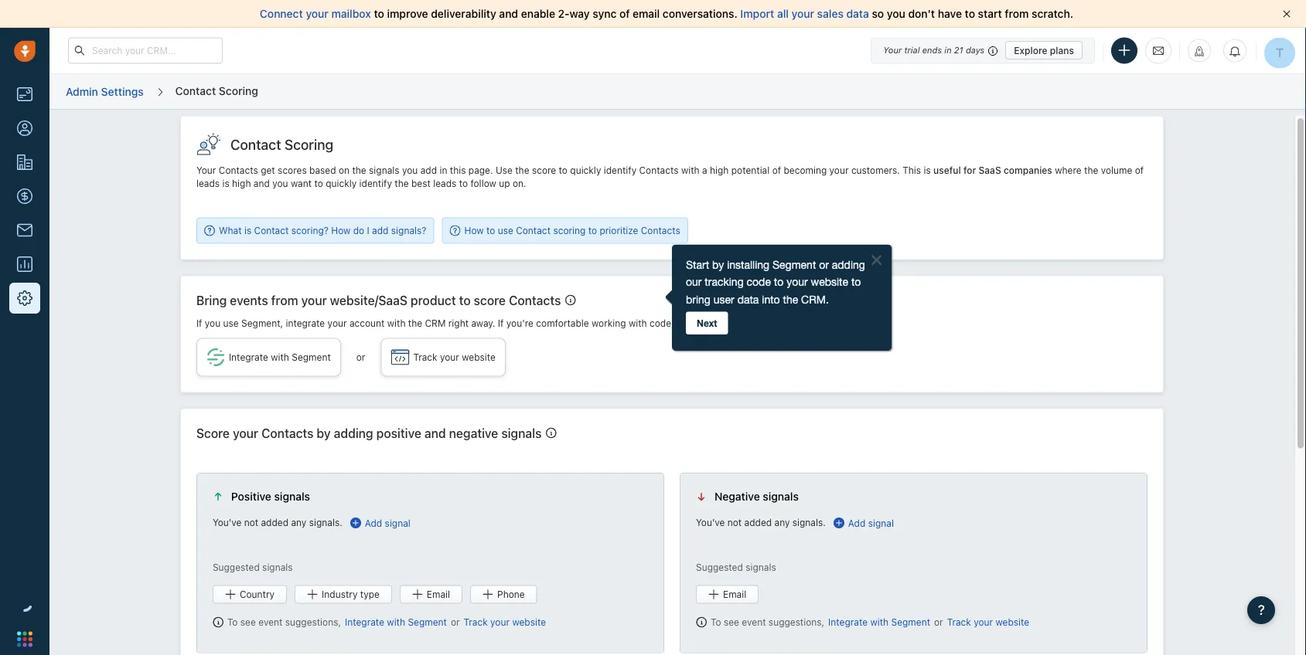 Task type: locate. For each thing, give the bounding box(es) containing it.
and down get
[[254, 178, 270, 189]]

0 vertical spatial identify
[[604, 165, 637, 176]]

you've down positive
[[213, 518, 241, 529]]

0 vertical spatial quickly
[[570, 165, 601, 176]]

0 vertical spatial scoring
[[219, 84, 258, 97]]

to for positive
[[227, 617, 238, 628]]

1 vertical spatial your
[[196, 165, 216, 176]]

to right mailbox
[[374, 7, 384, 20]]

1 vertical spatial identify
[[359, 178, 392, 189]]

high inside where the volume of leads is high and you want to quickly identify the best leads to follow up on.
[[232, 178, 251, 189]]

website for positive signals
[[512, 617, 546, 628]]

you
[[887, 7, 905, 20], [402, 165, 418, 176], [272, 178, 288, 189], [205, 318, 221, 329]]

track for negative signals
[[947, 617, 971, 628]]

0 vertical spatial add
[[420, 165, 437, 176]]

integrate for positive
[[345, 617, 384, 628]]

do
[[353, 225, 364, 236]]

0 horizontal spatial event
[[258, 617, 283, 628]]

0 horizontal spatial integrate with segment link
[[196, 338, 341, 377]]

1 vertical spatial from
[[271, 293, 298, 308]]

2 email from the left
[[723, 590, 746, 600]]

add
[[365, 518, 382, 529], [848, 518, 866, 529]]

to see event suggestions, integrate with segment or track your website
[[227, 617, 546, 628], [711, 617, 1029, 628]]

mailbox
[[331, 7, 371, 20]]

event for negative
[[742, 617, 766, 628]]

1 leads from the left
[[196, 178, 220, 189]]

2 suggested from the left
[[696, 563, 743, 573]]

high
[[710, 165, 729, 176], [232, 178, 251, 189]]

any down positive signals at the left bottom of page
[[291, 518, 306, 529]]

if right away.
[[498, 318, 504, 329]]

quickly down on
[[326, 178, 357, 189]]

1 signals. from the left
[[309, 518, 342, 529]]

1 add signal from the left
[[365, 518, 410, 529]]

import
[[740, 7, 774, 20]]

1 not from the left
[[244, 518, 258, 529]]

suggested up country button
[[213, 563, 260, 573]]

contact left scoring at the left
[[516, 225, 551, 236]]

website
[[462, 352, 496, 363], [512, 617, 546, 628], [996, 617, 1029, 628]]

deliverability
[[431, 7, 496, 20]]

any for positive signals
[[291, 518, 306, 529]]

2 event from the left
[[742, 617, 766, 628]]

1 horizontal spatial email
[[723, 590, 746, 600]]

0 vertical spatial in
[[944, 45, 952, 55]]

identify left best
[[359, 178, 392, 189]]

your left get
[[196, 165, 216, 176]]

0 vertical spatial your
[[883, 45, 902, 55]]

0 horizontal spatial leads
[[196, 178, 220, 189]]

type
[[360, 590, 380, 600]]

1 horizontal spatial email button
[[696, 586, 759, 604]]

for
[[963, 165, 976, 176]]

leads up what
[[196, 178, 220, 189]]

2 vertical spatial is
[[244, 225, 251, 236]]

leads down this
[[433, 178, 457, 189]]

2 horizontal spatial segment
[[891, 617, 930, 628]]

0 horizontal spatial email
[[427, 590, 450, 600]]

0 horizontal spatial not
[[244, 518, 258, 529]]

1 vertical spatial score
[[474, 293, 506, 308]]

add signal link for positive signals
[[350, 517, 410, 531]]

all
[[777, 7, 789, 20]]

with inside the integrate with segment link
[[271, 352, 289, 363]]

2 suggested signals from the left
[[696, 563, 776, 573]]

0 vertical spatial and
[[499, 7, 518, 20]]

contact up get
[[230, 136, 281, 153]]

you've for negative
[[696, 518, 725, 529]]

to down this
[[459, 178, 468, 189]]

high right a
[[710, 165, 729, 176]]

you're
[[506, 318, 534, 329]]

1 if from the left
[[196, 318, 202, 329]]

0 horizontal spatial email button
[[400, 586, 462, 604]]

signals. down negative signals on the bottom right of page
[[792, 518, 826, 529]]

signal for negative signals
[[868, 518, 894, 529]]

the left best
[[395, 178, 409, 189]]

0 horizontal spatial in
[[440, 165, 447, 176]]

how
[[331, 225, 351, 236], [464, 225, 484, 236]]

1 vertical spatial is
[[222, 178, 229, 189]]

0 horizontal spatial you've
[[213, 518, 241, 529]]

signals. down positive signals at the left bottom of page
[[309, 518, 342, 529]]

suggested for positive signals
[[213, 563, 260, 573]]

use for you
[[223, 318, 239, 329]]

integrate with segment link for positive
[[345, 616, 447, 630]]

1 horizontal spatial in
[[944, 45, 952, 55]]

how down follow
[[464, 225, 484, 236]]

not down negative
[[727, 518, 742, 529]]

use down events
[[223, 318, 239, 329]]

you've not added any signals. for negative
[[696, 518, 826, 529]]

if down bring
[[196, 318, 202, 329]]

2 see from the left
[[724, 617, 739, 628]]

connect your mailbox link
[[260, 7, 374, 20]]

working
[[592, 318, 626, 329]]

2 to see event suggestions, integrate with segment or track your website from the left
[[711, 617, 1029, 628]]

0 horizontal spatial add signal link
[[350, 517, 410, 531]]

industry
[[322, 590, 358, 600]]

2 horizontal spatial track
[[947, 617, 971, 628]]

1 horizontal spatial suggested
[[696, 563, 743, 573]]

suggestions,
[[285, 617, 341, 628], [769, 617, 824, 628]]

prioritize
[[600, 225, 638, 236]]

product
[[411, 293, 456, 308]]

not down positive
[[244, 518, 258, 529]]

suggestions, for positive signals
[[285, 617, 341, 628]]

1 horizontal spatial is
[[244, 225, 251, 236]]

connect
[[260, 7, 303, 20]]

0 horizontal spatial scoring
[[219, 84, 258, 97]]

1 horizontal spatial added
[[744, 518, 772, 529]]

of right potential
[[772, 165, 781, 176]]

of
[[619, 7, 630, 20], [772, 165, 781, 176], [1135, 165, 1144, 176]]

2 add from the left
[[848, 518, 866, 529]]

how left do
[[331, 225, 351, 236]]

0 horizontal spatial signals.
[[309, 518, 342, 529]]

score
[[532, 165, 556, 176], [474, 293, 506, 308]]

segment for positive signals
[[408, 617, 447, 628]]

1 horizontal spatial add
[[848, 518, 866, 529]]

is right this
[[924, 165, 931, 176]]

1 signal from the left
[[385, 518, 410, 529]]

1 vertical spatial and
[[254, 178, 270, 189]]

0 horizontal spatial signal
[[385, 518, 410, 529]]

2 not from the left
[[727, 518, 742, 529]]

scoring
[[219, 84, 258, 97], [284, 136, 333, 153]]

0 horizontal spatial added
[[261, 518, 288, 529]]

code
[[750, 318, 772, 329]]

1 horizontal spatial you've not added any signals.
[[696, 518, 826, 529]]

1 horizontal spatial from
[[1005, 7, 1029, 20]]

2 horizontal spatial integrate with segment link
[[828, 616, 930, 630]]

2 added from the left
[[744, 518, 772, 529]]

integrate for negative
[[828, 617, 868, 628]]

2 you've from the left
[[696, 518, 725, 529]]

contacts up if you use segment, integrate your account with the crm right away. if you're comfortable working with code, use our tracking code to track your website.
[[509, 293, 561, 308]]

1 any from the left
[[291, 518, 306, 529]]

page.
[[468, 165, 493, 176]]

added down positive signals at the left bottom of page
[[261, 518, 288, 529]]

track your website
[[413, 352, 496, 363]]

not for positive
[[244, 518, 258, 529]]

1 add signal link from the left
[[350, 517, 410, 531]]

1 horizontal spatial not
[[727, 518, 742, 529]]

2 vertical spatial and
[[424, 426, 446, 441]]

or for negative signals
[[934, 617, 943, 628]]

0 horizontal spatial quickly
[[326, 178, 357, 189]]

add signal link for negative signals
[[834, 517, 894, 531]]

your
[[306, 7, 329, 20], [792, 7, 814, 20], [829, 165, 849, 176], [301, 293, 327, 308], [328, 318, 347, 329], [811, 318, 830, 329], [440, 352, 459, 363], [233, 426, 258, 441], [490, 617, 510, 628], [974, 617, 993, 628]]

segment for negative signals
[[891, 617, 930, 628]]

becoming
[[784, 165, 827, 176]]

from up integrate
[[271, 293, 298, 308]]

from
[[1005, 7, 1029, 20], [271, 293, 298, 308]]

1 horizontal spatial event
[[742, 617, 766, 628]]

1 suggestions, from the left
[[285, 617, 341, 628]]

1 horizontal spatial quickly
[[570, 165, 601, 176]]

0 vertical spatial from
[[1005, 7, 1029, 20]]

contact left scoring?
[[254, 225, 289, 236]]

a
[[702, 165, 707, 176]]

1 horizontal spatial leads
[[433, 178, 457, 189]]

2 signal from the left
[[868, 518, 894, 529]]

to for negative
[[711, 617, 721, 628]]

signals.
[[309, 518, 342, 529], [792, 518, 826, 529]]

1 horizontal spatial add signal link
[[834, 517, 894, 531]]

the right where
[[1084, 165, 1098, 176]]

use down up
[[498, 225, 513, 236]]

of right volume
[[1135, 165, 1144, 176]]

plans
[[1050, 45, 1074, 56]]

freshworks switcher image
[[17, 632, 32, 647]]

1 email from the left
[[427, 590, 450, 600]]

to
[[374, 7, 384, 20], [965, 7, 975, 20], [559, 165, 568, 176], [314, 178, 323, 189], [459, 178, 468, 189], [486, 225, 495, 236], [588, 225, 597, 236], [459, 293, 471, 308], [774, 318, 783, 329]]

is inside where the volume of leads is high and you want to quickly identify the best leads to follow up on.
[[222, 178, 229, 189]]

code,
[[650, 318, 674, 329]]

0 horizontal spatial high
[[232, 178, 251, 189]]

and left enable
[[499, 7, 518, 20]]

customers.
[[851, 165, 900, 176]]

1 horizontal spatial your
[[883, 45, 902, 55]]

i
[[367, 225, 369, 236]]

2 horizontal spatial of
[[1135, 165, 1144, 176]]

suggestions, for negative signals
[[769, 617, 824, 628]]

1 suggested signals from the left
[[213, 563, 293, 573]]

0 horizontal spatial any
[[291, 518, 306, 529]]

1 email button from the left
[[400, 586, 462, 604]]

add for positive signals
[[365, 518, 382, 529]]

is inside what is contact scoring? how do i add signals? link
[[244, 225, 251, 236]]

useful
[[933, 165, 961, 176]]

suggested signals for positive
[[213, 563, 293, 573]]

add signal
[[365, 518, 410, 529], [848, 518, 894, 529]]

scoring?
[[291, 225, 329, 236]]

2 add signal from the left
[[848, 518, 894, 529]]

2 horizontal spatial integrate
[[828, 617, 868, 628]]

your
[[883, 45, 902, 55], [196, 165, 216, 176]]

1 horizontal spatial see
[[724, 617, 739, 628]]

how to use contact scoring to prioritize contacts
[[464, 225, 680, 236]]

1 event from the left
[[258, 617, 283, 628]]

use left our
[[677, 318, 692, 329]]

identify up prioritize
[[604, 165, 637, 176]]

2 suggestions, from the left
[[769, 617, 824, 628]]

1 horizontal spatial any
[[774, 518, 790, 529]]

signals?
[[391, 225, 426, 236]]

contacts left get
[[219, 165, 258, 176]]

1 vertical spatial high
[[232, 178, 251, 189]]

your left trial
[[883, 45, 902, 55]]

2 any from the left
[[774, 518, 790, 529]]

integrate with segment
[[229, 352, 331, 363]]

suggested for negative signals
[[696, 563, 743, 573]]

add right i on the top of the page
[[372, 225, 389, 236]]

the up the on.
[[515, 165, 529, 176]]

1 horizontal spatial add
[[420, 165, 437, 176]]

contacts
[[219, 165, 258, 176], [639, 165, 679, 176], [641, 225, 680, 236], [509, 293, 561, 308], [261, 426, 314, 441]]

you down scores on the top left of page
[[272, 178, 288, 189]]

signal for positive signals
[[385, 518, 410, 529]]

0 horizontal spatial suggested signals
[[213, 563, 293, 573]]

1 horizontal spatial you've
[[696, 518, 725, 529]]

admin settings
[[66, 85, 144, 98]]

1 horizontal spatial integrate with segment link
[[345, 616, 447, 630]]

1 horizontal spatial how
[[464, 225, 484, 236]]

the right on
[[352, 165, 366, 176]]

1 to from the left
[[227, 617, 238, 628]]

in
[[944, 45, 952, 55], [440, 165, 447, 176]]

score up away.
[[474, 293, 506, 308]]

0 horizontal spatial your
[[196, 165, 216, 176]]

contacts left a
[[639, 165, 679, 176]]

from right start
[[1005, 7, 1029, 20]]

1 see from the left
[[240, 617, 256, 628]]

to right use
[[559, 165, 568, 176]]

email button
[[400, 586, 462, 604], [696, 586, 759, 604]]

1 you've not added any signals. from the left
[[213, 518, 342, 529]]

1 horizontal spatial score
[[532, 165, 556, 176]]

identify
[[604, 165, 637, 176], [359, 178, 392, 189]]

any
[[291, 518, 306, 529], [774, 518, 790, 529]]

negative
[[449, 426, 498, 441]]

2 leads from the left
[[433, 178, 457, 189]]

industry type button
[[295, 586, 392, 604]]

1 horizontal spatial track
[[464, 617, 488, 628]]

of right sync
[[619, 7, 630, 20]]

and right the positive
[[424, 426, 446, 441]]

1 you've from the left
[[213, 518, 241, 529]]

1 horizontal spatial and
[[424, 426, 446, 441]]

2 to from the left
[[711, 617, 721, 628]]

0 horizontal spatial integrate
[[229, 352, 268, 363]]

1 horizontal spatial segment
[[408, 617, 447, 628]]

not for negative
[[727, 518, 742, 529]]

0 horizontal spatial add
[[365, 518, 382, 529]]

you've not added any signals.
[[213, 518, 342, 529], [696, 518, 826, 529]]

0 horizontal spatial use
[[223, 318, 239, 329]]

and for improve
[[499, 7, 518, 20]]

add for negative signals
[[848, 518, 866, 529]]

1 horizontal spatial use
[[498, 225, 513, 236]]

signals
[[369, 165, 399, 176], [501, 426, 542, 441], [274, 491, 310, 504], [763, 491, 799, 504], [262, 563, 293, 573], [746, 563, 776, 573]]

1 to see event suggestions, integrate with segment or track your website from the left
[[227, 617, 546, 628]]

2 you've not added any signals. from the left
[[696, 518, 826, 529]]

1 horizontal spatial signals.
[[792, 518, 826, 529]]

1 suggested from the left
[[213, 563, 260, 573]]

potential
[[731, 165, 770, 176]]

score right use
[[532, 165, 556, 176]]

0 horizontal spatial you've not added any signals.
[[213, 518, 342, 529]]

days
[[966, 45, 985, 55]]

1 added from the left
[[261, 518, 288, 529]]

use for to
[[498, 225, 513, 236]]

admin
[[66, 85, 98, 98]]

0 horizontal spatial identify
[[359, 178, 392, 189]]

you've not added any signals. down negative signals on the bottom right of page
[[696, 518, 826, 529]]

added
[[261, 518, 288, 529], [744, 518, 772, 529]]

1 horizontal spatial to see event suggestions, integrate with segment or track your website
[[711, 617, 1029, 628]]

you've not added any signals. down positive signals at the left bottom of page
[[213, 518, 342, 529]]

have
[[938, 7, 962, 20]]

you've down negative
[[696, 518, 725, 529]]

and inside where the volume of leads is high and you want to quickly identify the best leads to follow up on.
[[254, 178, 270, 189]]

in left the 21
[[944, 45, 952, 55]]

0 vertical spatial is
[[924, 165, 931, 176]]

to right scoring at the left
[[588, 225, 597, 236]]

our
[[695, 318, 709, 329]]

2 horizontal spatial use
[[677, 318, 692, 329]]

integrate
[[286, 318, 325, 329]]

suggested signals down negative
[[696, 563, 776, 573]]

0 horizontal spatial to see event suggestions, integrate with segment or track your website
[[227, 617, 546, 628]]

is up what
[[222, 178, 229, 189]]

way
[[570, 7, 590, 20]]

add signal for positive signals
[[365, 518, 410, 529]]

2-
[[558, 7, 570, 20]]

1 add from the left
[[365, 518, 382, 529]]

with
[[681, 165, 700, 176], [387, 318, 406, 329], [629, 318, 647, 329], [271, 352, 289, 363], [387, 617, 405, 628], [870, 617, 889, 628]]

integrate with segment link for negative
[[828, 616, 930, 630]]

is right what
[[244, 225, 251, 236]]

0 vertical spatial high
[[710, 165, 729, 176]]

phone
[[497, 590, 525, 600]]

or for positive signals
[[451, 617, 460, 628]]

add up best
[[420, 165, 437, 176]]

contacts right prioritize
[[641, 225, 680, 236]]

1 horizontal spatial signal
[[868, 518, 894, 529]]

suggested signals up country button
[[213, 563, 293, 573]]

signals. for negative signals
[[792, 518, 826, 529]]

volume
[[1101, 165, 1132, 176]]

use
[[498, 225, 513, 236], [223, 318, 239, 329], [677, 318, 692, 329]]

contact
[[175, 84, 216, 97], [230, 136, 281, 153], [254, 225, 289, 236], [516, 225, 551, 236]]

comfortable
[[536, 318, 589, 329]]

0 horizontal spatial and
[[254, 178, 270, 189]]

0 vertical spatial score
[[532, 165, 556, 176]]

you've
[[213, 518, 241, 529], [696, 518, 725, 529]]

to down follow
[[486, 225, 495, 236]]

leads
[[196, 178, 220, 189], [433, 178, 457, 189]]

0 horizontal spatial suggestions,
[[285, 617, 341, 628]]

2 signals. from the left
[[792, 518, 826, 529]]

to see event suggestions, integrate with segment or track your website for negative signals
[[711, 617, 1029, 628]]

1 horizontal spatial website
[[512, 617, 546, 628]]

quickly up how to use contact scoring to prioritize contacts
[[570, 165, 601, 176]]

any for negative signals
[[774, 518, 790, 529]]

add signal link
[[350, 517, 410, 531], [834, 517, 894, 531]]

high up what
[[232, 178, 251, 189]]

1 horizontal spatial identify
[[604, 165, 637, 176]]

your for your trial ends in 21 days
[[883, 45, 902, 55]]

0 horizontal spatial add
[[372, 225, 389, 236]]

close image
[[1283, 10, 1291, 18]]

ends
[[922, 45, 942, 55]]

2 horizontal spatial or
[[934, 617, 943, 628]]

in left this
[[440, 165, 447, 176]]

0 horizontal spatial see
[[240, 617, 256, 628]]

2 add signal link from the left
[[834, 517, 894, 531]]

2 email button from the left
[[696, 586, 759, 604]]

suggested down negative
[[696, 563, 743, 573]]

to down based
[[314, 178, 323, 189]]

see for positive signals
[[240, 617, 256, 628]]

2 horizontal spatial and
[[499, 7, 518, 20]]

any down negative signals on the bottom right of page
[[774, 518, 790, 529]]

track
[[786, 318, 808, 329]]

added down negative signals on the bottom right of page
[[744, 518, 772, 529]]

negative
[[715, 491, 760, 504]]



Task type: vqa. For each thing, say whether or not it's contained in the screenshot.
the left You'Ve
yes



Task type: describe. For each thing, give the bounding box(es) containing it.
you inside where the volume of leads is high and you want to quickly identify the best leads to follow up on.
[[272, 178, 288, 189]]

up
[[499, 178, 510, 189]]

see for negative signals
[[724, 617, 739, 628]]

quickly inside where the volume of leads is high and you want to quickly identify the best leads to follow up on.
[[326, 178, 357, 189]]

to right code
[[774, 318, 783, 329]]

and for adding
[[424, 426, 446, 441]]

added for positive
[[261, 518, 288, 529]]

you right so
[[887, 7, 905, 20]]

hotspot (open by clicking or pressing space/enter) alert dialog
[[660, 245, 894, 355]]

track your website link for negative signals
[[947, 616, 1029, 630]]

get
[[261, 165, 275, 176]]

your contacts get scores based on the signals you add in this page. use the score to quickly identify contacts with a high potential of becoming your customers. this is useful for saas companies
[[196, 165, 1052, 176]]

website for negative signals
[[996, 617, 1029, 628]]

scores
[[278, 165, 307, 176]]

on
[[339, 165, 350, 176]]

1 horizontal spatial of
[[772, 165, 781, 176]]

contacts left the by
[[261, 426, 314, 441]]

signals. for positive signals
[[309, 518, 342, 529]]

what
[[219, 225, 242, 236]]

don't
[[908, 7, 935, 20]]

0 horizontal spatial track
[[413, 352, 437, 363]]

sales
[[817, 7, 844, 20]]

trial
[[904, 45, 920, 55]]

to see event suggestions, integrate with segment or track your website for positive signals
[[227, 617, 546, 628]]

identify inside where the volume of leads is high and you want to quickly identify the best leads to follow up on.
[[359, 178, 392, 189]]

to left start
[[965, 7, 975, 20]]

2 how from the left
[[464, 225, 484, 236]]

your trial ends in 21 days
[[883, 45, 985, 55]]

start
[[978, 7, 1002, 20]]

bring events from your website/saas product to score contacts
[[196, 293, 561, 308]]

track for positive signals
[[464, 617, 488, 628]]

1 horizontal spatial scoring
[[284, 136, 333, 153]]

you up best
[[402, 165, 418, 176]]

positive
[[376, 426, 421, 441]]

use
[[496, 165, 513, 176]]

based
[[309, 165, 336, 176]]

segment,
[[241, 318, 283, 329]]

0 horizontal spatial website
[[462, 352, 496, 363]]

away.
[[471, 318, 495, 329]]

0 horizontal spatial score
[[474, 293, 506, 308]]

events
[[230, 293, 268, 308]]

email image
[[1153, 44, 1164, 57]]

added for negative
[[744, 518, 772, 529]]

right
[[448, 318, 469, 329]]

what is contact scoring? how do i add signals? link
[[204, 224, 426, 237]]

scoring
[[553, 225, 586, 236]]

positive signals
[[231, 491, 310, 504]]

country button
[[213, 586, 287, 604]]

best
[[411, 178, 431, 189]]

event for positive
[[258, 617, 283, 628]]

21
[[954, 45, 963, 55]]

Search your CRM... text field
[[68, 38, 223, 64]]

2 if from the left
[[498, 318, 504, 329]]

positive
[[231, 491, 271, 504]]

0 horizontal spatial segment
[[292, 352, 331, 363]]

companies
[[1004, 165, 1052, 176]]

this
[[903, 165, 921, 176]]

0 vertical spatial contact scoring
[[175, 84, 258, 97]]

connect your mailbox to improve deliverability and enable 2-way sync of email conversations. import all your sales data so you don't have to start from scratch.
[[260, 7, 1073, 20]]

score your contacts by adding positive and negative signals
[[196, 426, 542, 441]]

1 vertical spatial contact scoring
[[230, 136, 333, 153]]

to up right
[[459, 293, 471, 308]]

0 horizontal spatial of
[[619, 7, 630, 20]]

website/saas
[[330, 293, 407, 308]]

admin settings link
[[65, 79, 144, 104]]

by
[[317, 426, 331, 441]]

how to use contact scoring to prioritize contacts link
[[450, 224, 680, 237]]

follow
[[471, 178, 496, 189]]

contact down search your crm... 'text box'
[[175, 84, 216, 97]]

if you use segment, integrate your account with the crm right away. if you're comfortable working with code, use our tracking code to track your website.
[[196, 318, 869, 329]]

want
[[291, 178, 312, 189]]

the left crm
[[408, 318, 422, 329]]

improve
[[387, 7, 428, 20]]

industry type
[[322, 590, 380, 600]]

email for 1st the email "button" from right
[[723, 590, 746, 600]]

this
[[450, 165, 466, 176]]

negative signals
[[715, 491, 799, 504]]

import all your sales data link
[[740, 7, 872, 20]]

where the volume of leads is high and you want to quickly identify the best leads to follow up on.
[[196, 165, 1144, 189]]

of inside where the volume of leads is high and you want to quickly identify the best leads to follow up on.
[[1135, 165, 1144, 176]]

1 horizontal spatial high
[[710, 165, 729, 176]]

data
[[846, 7, 869, 20]]

sync
[[593, 7, 617, 20]]

crm
[[425, 318, 446, 329]]

on.
[[513, 178, 526, 189]]

1 vertical spatial in
[[440, 165, 447, 176]]

0 horizontal spatial or
[[356, 352, 365, 363]]

email
[[633, 7, 660, 20]]

enable
[[521, 7, 555, 20]]

country
[[240, 590, 275, 600]]

what is contact scoring? how do i add signals?
[[219, 225, 426, 236]]

saas
[[979, 165, 1001, 176]]

you've not added any signals. for positive
[[213, 518, 342, 529]]

1 how from the left
[[331, 225, 351, 236]]

you down bring
[[205, 318, 221, 329]]

your for your contacts get scores based on the signals you add in this page. use the score to quickly identify contacts with a high potential of becoming your customers. this is useful for saas companies
[[196, 165, 216, 176]]

score
[[196, 426, 230, 441]]

conversations.
[[663, 7, 738, 20]]

tracking
[[712, 318, 747, 329]]

account
[[349, 318, 385, 329]]

track your website link for positive signals
[[464, 616, 546, 630]]

explore plans
[[1014, 45, 1074, 56]]

email for first the email "button" from the left
[[427, 590, 450, 600]]

you've for positive
[[213, 518, 241, 529]]

where
[[1055, 165, 1082, 176]]

0 horizontal spatial from
[[271, 293, 298, 308]]

bring
[[196, 293, 227, 308]]

suggested signals for negative
[[696, 563, 776, 573]]

add signal for negative signals
[[848, 518, 894, 529]]

so
[[872, 7, 884, 20]]

2 horizontal spatial is
[[924, 165, 931, 176]]

adding
[[334, 426, 373, 441]]

explore plans link
[[1005, 41, 1083, 60]]

settings
[[101, 85, 144, 98]]



